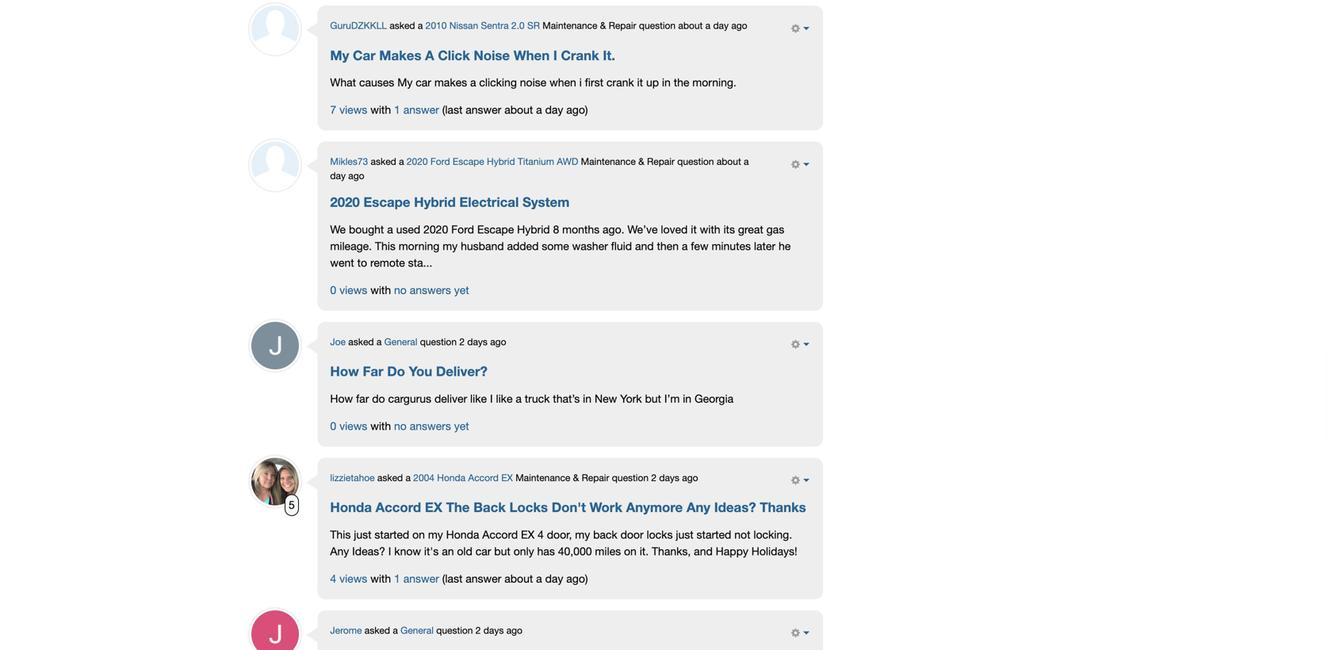 Task type: locate. For each thing, give the bounding box(es) containing it.
2 answers from the top
[[410, 419, 451, 432]]

views up jerome link
[[339, 572, 367, 585]]

2 0 views with no answers yet from the top
[[330, 419, 469, 432]]

the
[[674, 76, 689, 89]]

started up happy
[[697, 528, 731, 541]]

car inside this just started on my honda accord ex 4 door, my back door locks just  started not locking. any ideas? i know it's an old car but only has 40,000 miles  on it. thanks, and happy holidays!
[[476, 545, 491, 558]]

1 vertical spatial 0 views with no answers yet
[[330, 419, 469, 432]]

0 vertical spatial repair
[[609, 20, 636, 31]]

my inside we bought a used 2020 ford escape hybrid 8  months ago. we've loved it with its great gas mileage. this morning my husband added some  washer fluid and then a few minutes later he went to remote sta...
[[443, 239, 458, 252]]

answers down sta...
[[410, 283, 451, 296]]

1 vertical spatial i
[[490, 392, 493, 405]]

we bought a used 2020 ford escape hybrid 8  months ago. we've loved it with its great gas mileage. this morning my husband added some  washer fluid and then a few minutes later he went to remote sta...
[[330, 223, 791, 269]]

0 vertical spatial general
[[384, 336, 417, 347]]

used
[[396, 223, 420, 236]]

asked for accord
[[377, 472, 403, 483]]

2 yet from the top
[[454, 419, 469, 432]]

car right old
[[476, 545, 491, 558]]

it
[[637, 76, 643, 89], [691, 223, 697, 236]]

ago up how far do cargurus deliver like i like a truck  that's in new york but i'm in georgia
[[490, 336, 506, 347]]

hybrid inside we bought a used 2020 ford escape hybrid 8  months ago. we've loved it with its great gas mileage. this morning my husband added some  washer fluid and then a few minutes later he went to remote sta...
[[517, 223, 550, 236]]

0 vertical spatial it
[[637, 76, 643, 89]]

yet down deliver
[[454, 419, 469, 432]]

ago down mikles73
[[348, 170, 364, 181]]

1 1 answer link from the top
[[394, 103, 439, 116]]

7 views with 1 answer (last answer about a day ago)
[[330, 103, 588, 116]]

1 answer link for makes
[[394, 103, 439, 116]]

honda
[[437, 472, 466, 483], [330, 499, 372, 515], [446, 528, 479, 541]]

i right deliver
[[490, 392, 493, 405]]

has
[[537, 545, 555, 558]]

0 up "lizzietahoe"
[[330, 419, 336, 432]]

gurudzkkll link
[[330, 20, 387, 31]]

hybrid up used
[[414, 194, 456, 210]]

0 horizontal spatial any
[[330, 545, 349, 558]]

this up 4 views link
[[330, 528, 351, 541]]

1 vertical spatial any
[[330, 545, 349, 558]]

on left it.
[[624, 545, 637, 558]]

2 ago) from the top
[[566, 572, 588, 585]]

0 horizontal spatial &
[[573, 472, 579, 483]]

1 vertical spatial &
[[638, 156, 644, 167]]

hybrid left titanium
[[487, 156, 515, 167]]

0 horizontal spatial ex
[[425, 499, 442, 515]]

8
[[553, 223, 559, 236]]

ford
[[430, 156, 450, 167], [451, 223, 474, 236]]

1 vertical spatial answers
[[410, 419, 451, 432]]

i right when
[[553, 47, 557, 63]]

1 horizontal spatial 2
[[476, 625, 481, 636]]

my
[[443, 239, 458, 252], [428, 528, 443, 541], [575, 528, 590, 541]]

like
[[470, 392, 487, 405], [496, 392, 513, 405]]

1 vertical spatial 1 answer link
[[394, 572, 439, 585]]

how left far at left
[[330, 363, 359, 379]]

asked for far
[[348, 336, 374, 347]]

repair
[[609, 20, 636, 31], [647, 156, 675, 167], [582, 472, 609, 483]]

back
[[473, 499, 506, 515]]

1 horizontal spatial and
[[694, 545, 713, 558]]

2 (last from the top
[[442, 572, 463, 585]]

honda inside this just started on my honda accord ex 4 door, my back door locks just  started not locking. any ideas? i know it's an old car but only has 40,000 miles  on it. thanks, and happy holidays!
[[446, 528, 479, 541]]

answers for you
[[410, 419, 451, 432]]

i left "know"
[[388, 545, 391, 558]]

1 answer link down "know"
[[394, 572, 439, 585]]

4 views with 1 answer (last answer about a day ago)
[[330, 572, 588, 585]]

ford up '2020 escape hybrid electrical system'
[[430, 156, 450, 167]]

asked
[[390, 20, 415, 31], [371, 156, 396, 167], [348, 336, 374, 347], [377, 472, 403, 483], [365, 625, 390, 636]]

1 ago) from the top
[[566, 103, 588, 116]]

ex left the on the left of the page
[[425, 499, 442, 515]]

asked left the 2004
[[377, 472, 403, 483]]

0 horizontal spatial my
[[330, 47, 349, 63]]

in left new on the bottom left
[[583, 392, 592, 405]]

1 answer link down makes
[[394, 103, 439, 116]]

no down remote
[[394, 283, 407, 296]]

but
[[645, 392, 661, 405], [494, 545, 510, 558]]

0 vertical spatial maintenance
[[543, 20, 597, 31]]

honda down lizzietahoe 'link'
[[330, 499, 372, 515]]

do
[[387, 363, 405, 379]]

truck
[[525, 392, 550, 405]]

ago
[[731, 20, 747, 31], [348, 170, 364, 181], [490, 336, 506, 347], [682, 472, 698, 483], [506, 625, 522, 636]]

just
[[354, 528, 371, 541], [676, 528, 694, 541]]

in
[[662, 76, 671, 89], [583, 392, 592, 405], [683, 392, 692, 405]]

0 views link for how
[[330, 419, 367, 432]]

ex inside this just started on my honda accord ex 4 door, my back door locks just  started not locking. any ideas? i know it's an old car but only has 40,000 miles  on it. thanks, and happy holidays!
[[521, 528, 535, 541]]

2 horizontal spatial hybrid
[[517, 223, 550, 236]]

0 vertical spatial 1
[[394, 103, 400, 116]]

any inside this just started on my honda accord ex 4 door, my back door locks just  started not locking. any ideas? i know it's an old car but only has 40,000 miles  on it. thanks, and happy holidays!
[[330, 545, 349, 558]]

& up it. on the left top of page
[[600, 20, 606, 31]]

1 vertical spatial general link
[[401, 625, 434, 636]]

noise
[[474, 47, 510, 63]]

a down what causes my car makes a clicking noise when i first crank it up in the  morning.
[[536, 103, 542, 116]]

1 no from the top
[[394, 283, 407, 296]]

system
[[522, 194, 570, 210]]

with down causes
[[370, 103, 391, 116]]

1 0 views link from the top
[[330, 283, 367, 296]]

1 horizontal spatial hybrid
[[487, 156, 515, 167]]

husband
[[461, 239, 504, 252]]

1 vertical spatial repair
[[647, 156, 675, 167]]

2 horizontal spatial in
[[683, 392, 692, 405]]

2 0 from the top
[[330, 419, 336, 432]]

general down the 4 views with 1 answer (last answer about a day ago)
[[401, 625, 434, 636]]

2 no answers yet link from the top
[[394, 419, 469, 432]]

1 vertical spatial yet
[[454, 419, 469, 432]]

0 vertical spatial yet
[[454, 283, 469, 296]]

1 horizontal spatial started
[[697, 528, 731, 541]]

4
[[538, 528, 544, 541], [330, 572, 336, 585]]

day
[[713, 20, 729, 31], [545, 103, 563, 116], [330, 170, 346, 181], [545, 572, 563, 585]]

1 vertical spatial 0 views link
[[330, 419, 367, 432]]

1 vertical spatial but
[[494, 545, 510, 558]]

0 horizontal spatial like
[[470, 392, 487, 405]]

2 vertical spatial i
[[388, 545, 391, 558]]

1
[[394, 103, 400, 116], [394, 572, 400, 585]]

0 vertical spatial ex
[[501, 472, 513, 483]]

started
[[375, 528, 409, 541], [697, 528, 731, 541]]

4 inside this just started on my honda accord ex 4 door, my back door locks just  started not locking. any ideas? i know it's an old car but only has 40,000 miles  on it. thanks, and happy holidays!
[[538, 528, 544, 541]]

answer down clicking
[[466, 103, 501, 116]]

0 horizontal spatial in
[[583, 392, 592, 405]]

yet down husband
[[454, 283, 469, 296]]

1 horizontal spatial ford
[[451, 223, 474, 236]]

and left happy
[[694, 545, 713, 558]]

1 horizontal spatial car
[[476, 545, 491, 558]]

causes
[[359, 76, 394, 89]]

general link
[[384, 336, 417, 347], [401, 625, 434, 636]]

accord inside honda accord ex the back locks don't work anymore any ideas? thanks link
[[376, 499, 421, 515]]

this up remote
[[375, 239, 396, 252]]

question inside "maintenance & repair             question             about a day ago"
[[677, 156, 714, 167]]

this inside we bought a used 2020 ford escape hybrid 8  months ago. we've loved it with its great gas mileage. this morning my husband added some  washer fluid and then a few minutes later he went to remote sta...
[[375, 239, 396, 252]]

a up "great"
[[744, 156, 749, 167]]

1 no answers yet link from the top
[[394, 283, 469, 296]]

how for how far do you deliver?
[[330, 363, 359, 379]]

1 vertical spatial (last
[[442, 572, 463, 585]]

general link down the 4 views with 1 answer (last answer about a day ago)
[[401, 625, 434, 636]]

accord up back
[[468, 472, 499, 483]]

1 vertical spatial ford
[[451, 223, 474, 236]]

0 horizontal spatial 4
[[330, 572, 336, 585]]

(last for the
[[442, 572, 463, 585]]

0 views with no answers yet
[[330, 283, 469, 296], [330, 419, 469, 432]]

1 answers from the top
[[410, 283, 451, 296]]

0 vertical spatial 0 views with no answers yet
[[330, 283, 469, 296]]

2 vertical spatial honda
[[446, 528, 479, 541]]

noise
[[520, 76, 546, 89]]

0 horizontal spatial and
[[635, 239, 654, 252]]

general link for jerome
[[401, 625, 434, 636]]

1 answer link for ex
[[394, 572, 439, 585]]

general
[[384, 336, 417, 347], [401, 625, 434, 636]]

escape up husband
[[477, 223, 514, 236]]

jerome asked a general question             2 days ago
[[330, 625, 522, 636]]

2.0
[[511, 20, 525, 31]]

asked for escape
[[371, 156, 396, 167]]

2020 inside the '2020 escape hybrid electrical system' 'link'
[[330, 194, 360, 210]]

question up anymore
[[612, 472, 649, 483]]

0 vertical spatial days
[[467, 336, 488, 347]]

honda up old
[[446, 528, 479, 541]]

days down the 4 views with 1 answer (last answer about a day ago)
[[484, 625, 504, 636]]

2 1 from the top
[[394, 572, 400, 585]]

1 how from the top
[[330, 363, 359, 379]]

2 vertical spatial escape
[[477, 223, 514, 236]]

this just started on my honda accord ex 4 door, my back door locks just  started not locking. any ideas? i know it's an old car but only has 40,000 miles  on it. thanks, and happy holidays!
[[330, 528, 797, 558]]

thanks,
[[652, 545, 691, 558]]

ago down the 4 views with 1 answer (last answer about a day ago)
[[506, 625, 522, 636]]

2 vertical spatial accord
[[482, 528, 518, 541]]

with
[[370, 103, 391, 116], [700, 223, 720, 236], [370, 283, 391, 296], [370, 419, 391, 432], [370, 572, 391, 585]]

2 1 answer link from the top
[[394, 572, 439, 585]]

day down mikles73
[[330, 170, 346, 181]]

2 vertical spatial 2020
[[424, 223, 448, 236]]

0 vertical spatial 0 views link
[[330, 283, 367, 296]]

0 vertical spatial &
[[600, 20, 606, 31]]

far
[[356, 392, 369, 405]]

hybrid inside 'link'
[[414, 194, 456, 210]]

views down far
[[339, 419, 367, 432]]

but left 'i'm'
[[645, 392, 661, 405]]

repair up work
[[582, 472, 609, 483]]

2 0 views link from the top
[[330, 419, 367, 432]]

like left the truck
[[496, 392, 513, 405]]

makes
[[434, 76, 467, 89]]

escape inside we bought a used 2020 ford escape hybrid 8  months ago. we've loved it with its great gas mileage. this morning my husband added some  washer fluid and then a few minutes later he went to remote sta...
[[477, 223, 514, 236]]

1 vertical spatial my
[[397, 76, 413, 89]]

a right mikles73
[[399, 156, 404, 167]]

0 vertical spatial ago)
[[566, 103, 588, 116]]

yet for you
[[454, 419, 469, 432]]

a
[[418, 20, 423, 31], [705, 20, 711, 31], [470, 76, 476, 89], [536, 103, 542, 116], [399, 156, 404, 167], [744, 156, 749, 167], [387, 223, 393, 236], [682, 239, 688, 252], [377, 336, 382, 347], [516, 392, 522, 405], [406, 472, 411, 483], [536, 572, 542, 585], [393, 625, 398, 636]]

no answers yet link
[[394, 283, 469, 296], [394, 419, 469, 432]]

how left far
[[330, 392, 353, 405]]

(last for a
[[442, 103, 463, 116]]

1 (last from the top
[[442, 103, 463, 116]]

what
[[330, 76, 356, 89]]

0 views with no answers yet down remote
[[330, 283, 469, 296]]

0 vertical spatial general link
[[384, 336, 417, 347]]

no answers yet link down sta...
[[394, 283, 469, 296]]

days up deliver? on the bottom of the page
[[467, 336, 488, 347]]

2020 up morning
[[424, 223, 448, 236]]

1 vertical spatial it
[[691, 223, 697, 236]]

loved
[[661, 223, 688, 236]]

1 vertical spatial maintenance
[[581, 156, 636, 167]]

answer down makes
[[403, 103, 439, 116]]

0 horizontal spatial 2
[[459, 336, 465, 347]]

deliver
[[434, 392, 467, 405]]

but inside this just started on my honda accord ex 4 door, my back door locks just  started not locking. any ideas? i know it's an old car but only has 40,000 miles  on it. thanks, and happy holidays!
[[494, 545, 510, 558]]

2 vertical spatial hybrid
[[517, 223, 550, 236]]

1 0 views with no answers yet from the top
[[330, 283, 469, 296]]

& up the we've
[[638, 156, 644, 167]]

2010 nissan sentra 2.0 sr link
[[426, 20, 540, 31]]

1 horizontal spatial 4
[[538, 528, 544, 541]]

in right 'i'm'
[[683, 392, 692, 405]]

1 horizontal spatial like
[[496, 392, 513, 405]]

about up its at the top
[[717, 156, 741, 167]]

how
[[330, 363, 359, 379], [330, 392, 353, 405]]

1 horizontal spatial but
[[645, 392, 661, 405]]

1 vertical spatial ideas?
[[352, 545, 385, 558]]

1 vertical spatial 0
[[330, 419, 336, 432]]

door,
[[547, 528, 572, 541]]

0 horizontal spatial just
[[354, 528, 371, 541]]

accord up only
[[482, 528, 518, 541]]

honda accord ex the back locks don't work anymore any ideas? thanks
[[330, 499, 806, 515]]

0 horizontal spatial this
[[330, 528, 351, 541]]

locking.
[[754, 528, 792, 541]]

0 vertical spatial on
[[412, 528, 425, 541]]

ago) down 40,000
[[566, 572, 588, 585]]

2 how from the top
[[330, 392, 353, 405]]

ideas? inside this just started on my honda accord ex 4 door, my back door locks just  started not locking. any ideas? i know it's an old car but only has 40,000 miles  on it. thanks, and happy holidays!
[[352, 545, 385, 558]]

anymore
[[626, 499, 683, 515]]

1 horizontal spatial this
[[375, 239, 396, 252]]

later
[[754, 239, 776, 252]]

question up you
[[420, 336, 457, 347]]

ago) down i
[[566, 103, 588, 116]]

2 up anymore
[[651, 472, 657, 483]]

2 down the 4 views with 1 answer (last answer about a day ago)
[[476, 625, 481, 636]]

ideas? up 4 views link
[[352, 545, 385, 558]]

0 views link down far
[[330, 419, 367, 432]]

mikles73 asked a 2020 ford escape hybrid titanium awd
[[330, 156, 578, 167]]

views right 7
[[339, 103, 367, 116]]

0 horizontal spatial hybrid
[[414, 194, 456, 210]]

it left up
[[637, 76, 643, 89]]

click
[[438, 47, 470, 63]]

0 vertical spatial no
[[394, 283, 407, 296]]

0 vertical spatial ford
[[430, 156, 450, 167]]

4 views from the top
[[339, 572, 367, 585]]

like right deliver
[[470, 392, 487, 405]]

maintenance up crank
[[543, 20, 597, 31]]

7 views link
[[330, 103, 367, 116]]

ago) for i
[[566, 103, 588, 116]]

answer
[[403, 103, 439, 116], [466, 103, 501, 116], [403, 572, 439, 585], [466, 572, 501, 585]]

ex up only
[[521, 528, 535, 541]]

question up loved
[[677, 156, 714, 167]]

no answers yet link for electrical
[[394, 283, 469, 296]]

1 horizontal spatial ex
[[501, 472, 513, 483]]

car left makes
[[416, 76, 431, 89]]

2 no from the top
[[394, 419, 407, 432]]

my car makes a click noise when i crank it. link
[[330, 47, 615, 63]]

0 horizontal spatial it
[[637, 76, 643, 89]]

on up "know"
[[412, 528, 425, 541]]

no answers yet link down deliver
[[394, 419, 469, 432]]

answer down it's
[[403, 572, 439, 585]]

1 vertical spatial how
[[330, 392, 353, 405]]

1 vertical spatial on
[[624, 545, 637, 558]]

1 1 from the top
[[394, 103, 400, 116]]

ago for jerome asked a general question             2 days ago
[[506, 625, 522, 636]]

2 horizontal spatial 2
[[651, 472, 657, 483]]

1 vertical spatial ago)
[[566, 572, 588, 585]]

1 vertical spatial general
[[401, 625, 434, 636]]

bought
[[349, 223, 384, 236]]

with left its at the top
[[700, 223, 720, 236]]

1 vertical spatial 2020
[[330, 194, 360, 210]]

1 vertical spatial and
[[694, 545, 713, 558]]

day up morning.
[[713, 20, 729, 31]]

2 like from the left
[[496, 392, 513, 405]]

2 vertical spatial repair
[[582, 472, 609, 483]]

0 vertical spatial but
[[645, 392, 661, 405]]

ago up anymore
[[682, 472, 698, 483]]

2 vertical spatial 2
[[476, 625, 481, 636]]

answers for electrical
[[410, 283, 451, 296]]

asked right mikles73
[[371, 156, 396, 167]]

0 vertical spatial 1 answer link
[[394, 103, 439, 116]]

0 horizontal spatial ideas?
[[352, 545, 385, 558]]

only
[[514, 545, 534, 558]]

2020 up we
[[330, 194, 360, 210]]

repair inside "maintenance & repair             question             about a day ago"
[[647, 156, 675, 167]]

1 horizontal spatial it
[[691, 223, 697, 236]]

2 vertical spatial ex
[[521, 528, 535, 541]]

ago inside "maintenance & repair             question             about a day ago"
[[348, 170, 364, 181]]

how inside how far do you deliver? link
[[330, 363, 359, 379]]

hybrid up added
[[517, 223, 550, 236]]

0 views with no answers yet for hybrid
[[330, 283, 469, 296]]

ideas?
[[714, 499, 756, 515], [352, 545, 385, 558]]

1 for car
[[394, 103, 400, 116]]

1 vertical spatial this
[[330, 528, 351, 541]]

mikles73
[[330, 156, 368, 167]]

accord inside this just started on my honda accord ex 4 door, my back door locks just  started not locking. any ideas? i know it's an old car but only has 40,000 miles  on it. thanks, and happy holidays!
[[482, 528, 518, 541]]

this
[[375, 239, 396, 252], [330, 528, 351, 541]]

with inside we bought a used 2020 ford escape hybrid 8  months ago. we've loved it with its great gas mileage. this morning my husband added some  washer fluid and then a few minutes later he went to remote sta...
[[700, 223, 720, 236]]

it up few
[[691, 223, 697, 236]]

ago)
[[566, 103, 588, 116], [566, 572, 588, 585]]

1 horizontal spatial any
[[687, 499, 710, 515]]

0 vertical spatial my
[[330, 47, 349, 63]]

2 up deliver? on the bottom of the page
[[459, 336, 465, 347]]

1 vertical spatial accord
[[376, 499, 421, 515]]

1 horizontal spatial ideas?
[[714, 499, 756, 515]]

1 down "know"
[[394, 572, 400, 585]]

months
[[562, 223, 600, 236]]

titanium
[[518, 156, 554, 167]]

1 vertical spatial hybrid
[[414, 194, 456, 210]]

about down only
[[504, 572, 533, 585]]

and inside we bought a used 2020 ford escape hybrid 8  months ago. we've loved it with its great gas mileage. this morning my husband added some  washer fluid and then a few minutes later he went to remote sta...
[[635, 239, 654, 252]]

no down cargurus
[[394, 419, 407, 432]]

1 yet from the top
[[454, 283, 469, 296]]

0 vertical spatial accord
[[468, 472, 499, 483]]

0 vertical spatial 4
[[538, 528, 544, 541]]

ex
[[501, 472, 513, 483], [425, 499, 442, 515], [521, 528, 535, 541]]

maintenance up locks at the left bottom
[[516, 472, 570, 483]]

1 0 from the top
[[330, 283, 336, 296]]

and inside this just started on my honda accord ex 4 door, my back door locks just  started not locking. any ideas? i know it's an old car but only has 40,000 miles  on it. thanks, and happy holidays!
[[694, 545, 713, 558]]

0 vertical spatial and
[[635, 239, 654, 252]]

1 horizontal spatial i
[[490, 392, 493, 405]]

1 down causes
[[394, 103, 400, 116]]

holidays!
[[752, 545, 797, 558]]



Task type: vqa. For each thing, say whether or not it's contained in the screenshot.
the rebuilding
no



Task type: describe. For each thing, give the bounding box(es) containing it.
how far do you deliver?
[[330, 363, 488, 379]]

0 vertical spatial 2020
[[407, 156, 428, 167]]

2 just from the left
[[676, 528, 694, 541]]

sta...
[[408, 256, 432, 269]]

0 vertical spatial hybrid
[[487, 156, 515, 167]]

it.
[[640, 545, 649, 558]]

lizzietahoe asked a 2004 honda accord ex maintenance & repair             question             2 days ago
[[330, 472, 698, 483]]

with down the do
[[370, 419, 391, 432]]

2020 inside we bought a used 2020 ford escape hybrid 8  months ago. we've loved it with its great gas mileage. this morning my husband added some  washer fluid and then a few minutes later he went to remote sta...
[[424, 223, 448, 236]]

miles
[[595, 545, 621, 558]]

about down noise
[[504, 103, 533, 116]]

work
[[590, 499, 622, 515]]

no for do
[[394, 419, 407, 432]]

i inside this just started on my honda accord ex 4 door, my back door locks just  started not locking. any ideas? i know it's an old car but only has 40,000 miles  on it. thanks, and happy holidays!
[[388, 545, 391, 558]]

answer down old
[[466, 572, 501, 585]]

joe link
[[330, 336, 346, 347]]

0 vertical spatial escape
[[453, 156, 484, 167]]

general for joe
[[384, 336, 417, 347]]

ago up morning.
[[731, 20, 747, 31]]

asked right jerome link
[[365, 625, 390, 636]]

with right 4 views link
[[370, 572, 391, 585]]

1 like from the left
[[470, 392, 487, 405]]

a inside "maintenance & repair             question             about a day ago"
[[744, 156, 749, 167]]

gas
[[766, 223, 784, 236]]

do
[[372, 392, 385, 405]]

ago.
[[603, 223, 624, 236]]

0 for how
[[330, 419, 336, 432]]

happy
[[716, 545, 748, 558]]

few
[[691, 239, 709, 252]]

a left used
[[387, 223, 393, 236]]

a up far at left
[[377, 336, 382, 347]]

0 horizontal spatial car
[[416, 76, 431, 89]]

makes
[[379, 47, 421, 63]]

honda accord ex the back locks don't work anymore any ideas? thanks link
[[330, 499, 806, 515]]

1 horizontal spatial &
[[600, 20, 606, 31]]

then
[[657, 239, 679, 252]]

that's
[[553, 392, 580, 405]]

know
[[394, 545, 421, 558]]

jerome
[[330, 625, 362, 636]]

added
[[507, 239, 539, 252]]

0 vertical spatial honda
[[437, 472, 466, 483]]

we
[[330, 223, 346, 236]]

its
[[724, 223, 735, 236]]

2 for jerome asked a general question             2 days ago
[[476, 625, 481, 636]]

2004 honda accord ex link
[[413, 472, 513, 483]]

no for hybrid
[[394, 283, 407, 296]]

escape inside 'link'
[[363, 194, 410, 210]]

question up up
[[639, 20, 676, 31]]

sentra
[[481, 20, 509, 31]]

remote
[[370, 256, 405, 269]]

my up it's
[[428, 528, 443, 541]]

general link for joe
[[384, 336, 417, 347]]

2 started from the left
[[697, 528, 731, 541]]

a left 2010
[[418, 20, 423, 31]]

morning
[[399, 239, 440, 252]]

2 vertical spatial maintenance
[[516, 472, 570, 483]]

crank
[[561, 47, 599, 63]]

mikles73 link
[[330, 156, 368, 167]]

first
[[585, 76, 603, 89]]

0 for 2020
[[330, 283, 336, 296]]

the
[[446, 499, 470, 515]]

new
[[595, 392, 617, 405]]

2020 escape hybrid electrical system
[[330, 194, 570, 210]]

1 horizontal spatial in
[[662, 76, 671, 89]]

how far do you deliver? link
[[330, 363, 488, 379]]

0 horizontal spatial on
[[412, 528, 425, 541]]

up
[[646, 76, 659, 89]]

this inside this just started on my honda accord ex 4 door, my back door locks just  started not locking. any ideas? i know it's an old car but only has 40,000 miles  on it. thanks, and happy holidays!
[[330, 528, 351, 541]]

a left the truck
[[516, 392, 522, 405]]

4 views link
[[330, 572, 367, 585]]

how far do cargurus deliver like i like a truck  that's in new york but i'm in georgia
[[330, 392, 734, 405]]

it.
[[603, 47, 615, 63]]

jerome link
[[330, 625, 362, 636]]

0 vertical spatial any
[[687, 499, 710, 515]]

he
[[779, 239, 791, 252]]

a down has in the left bottom of the page
[[536, 572, 542, 585]]

1 just from the left
[[354, 528, 371, 541]]

my car makes a click noise when i crank it.
[[330, 47, 615, 63]]

deliver?
[[436, 363, 488, 379]]

i'm
[[664, 392, 680, 405]]

5
[[289, 498, 295, 512]]

mileage.
[[330, 239, 372, 252]]

car
[[353, 47, 376, 63]]

thanks
[[760, 499, 806, 515]]

cargurus
[[388, 392, 431, 405]]

a left the 2004
[[406, 472, 411, 483]]

my up 40,000
[[575, 528, 590, 541]]

you
[[409, 363, 432, 379]]

sr
[[527, 20, 540, 31]]

1 vertical spatial days
[[659, 472, 679, 483]]

maintenance & repair             question             about a day ago
[[330, 156, 749, 181]]

1 horizontal spatial on
[[624, 545, 637, 558]]

what causes my car makes a clicking noise when i first crank it up in the  morning.
[[330, 76, 736, 89]]

2020 ford escape hybrid titanium awd link
[[407, 156, 578, 167]]

ago for maintenance & repair             question             about a day ago
[[348, 170, 364, 181]]

ideas? inside honda accord ex the back locks don't work anymore any ideas? thanks link
[[714, 499, 756, 515]]

washer
[[572, 239, 608, 252]]

an
[[442, 545, 454, 558]]

a left few
[[682, 239, 688, 252]]

ago) for work
[[566, 572, 588, 585]]

a up morning.
[[705, 20, 711, 31]]

lizzietahoe link
[[330, 472, 375, 483]]

no answers yet link for you
[[394, 419, 469, 432]]

day down has in the left bottom of the page
[[545, 572, 563, 585]]

gurudzkkll asked a 2010 nissan sentra 2.0 sr maintenance & repair             question             about a day ago
[[330, 20, 747, 31]]

locks
[[647, 528, 673, 541]]

1 started from the left
[[375, 528, 409, 541]]

fluid
[[611, 239, 632, 252]]

i
[[579, 76, 582, 89]]

crank
[[607, 76, 634, 89]]

day down when
[[545, 103, 563, 116]]

1 horizontal spatial my
[[397, 76, 413, 89]]

day inside "maintenance & repair             question             about a day ago"
[[330, 170, 346, 181]]

general for jerome
[[401, 625, 434, 636]]

maintenance inside "maintenance & repair             question             about a day ago"
[[581, 156, 636, 167]]

1 views from the top
[[339, 103, 367, 116]]

how for how far do cargurus deliver like i like a truck  that's in new york but i'm in georgia
[[330, 392, 353, 405]]

1 vertical spatial honda
[[330, 499, 372, 515]]

2010
[[426, 20, 447, 31]]

3 views from the top
[[339, 419, 367, 432]]

it's
[[424, 545, 439, 558]]

not
[[734, 528, 750, 541]]

georgia
[[695, 392, 734, 405]]

we've
[[628, 223, 658, 236]]

0 views with no answers yet for do
[[330, 419, 469, 432]]

when
[[550, 76, 576, 89]]

about inside "maintenance & repair             question             about a day ago"
[[717, 156, 741, 167]]

0 views link for 2020
[[330, 283, 367, 296]]

about up the
[[678, 20, 703, 31]]

yet for electrical
[[454, 283, 469, 296]]

minutes
[[712, 239, 751, 252]]

don't
[[552, 499, 586, 515]]

1 vertical spatial 4
[[330, 572, 336, 585]]

a right makes
[[470, 76, 476, 89]]

days for joe asked a general question             2 days ago
[[467, 336, 488, 347]]

question down the 4 views with 1 answer (last answer about a day ago)
[[436, 625, 473, 636]]

0 horizontal spatial ford
[[430, 156, 450, 167]]

2020 escape hybrid electrical system link
[[330, 194, 570, 210]]

2 for joe asked a general question             2 days ago
[[459, 336, 465, 347]]

door
[[621, 528, 644, 541]]

days for jerome asked a general question             2 days ago
[[484, 625, 504, 636]]

york
[[620, 392, 642, 405]]

far
[[363, 363, 383, 379]]

electrical
[[459, 194, 519, 210]]

asked for car
[[390, 20, 415, 31]]

1 vertical spatial 2
[[651, 472, 657, 483]]

& inside "maintenance & repair             question             about a day ago"
[[638, 156, 644, 167]]

40,000
[[558, 545, 592, 558]]

2 views from the top
[[339, 283, 367, 296]]

2 horizontal spatial i
[[553, 47, 557, 63]]

a right jerome
[[393, 625, 398, 636]]

ago for joe asked a general question             2 days ago
[[490, 336, 506, 347]]

1 for accord
[[394, 572, 400, 585]]

locks
[[509, 499, 548, 515]]

2004
[[413, 472, 435, 483]]

back
[[593, 528, 617, 541]]

2 vertical spatial &
[[573, 472, 579, 483]]

morning.
[[692, 76, 736, 89]]

ford inside we bought a used 2020 ford escape hybrid 8  months ago. we've loved it with its great gas mileage. this morning my husband added some  washer fluid and then a few minutes later he went to remote sta...
[[451, 223, 474, 236]]

with down remote
[[370, 283, 391, 296]]

joe
[[330, 336, 346, 347]]

great
[[738, 223, 763, 236]]

it inside we bought a used 2020 ford escape hybrid 8  months ago. we've loved it with its great gas mileage. this morning my husband added some  washer fluid and then a few minutes later he went to remote sta...
[[691, 223, 697, 236]]



